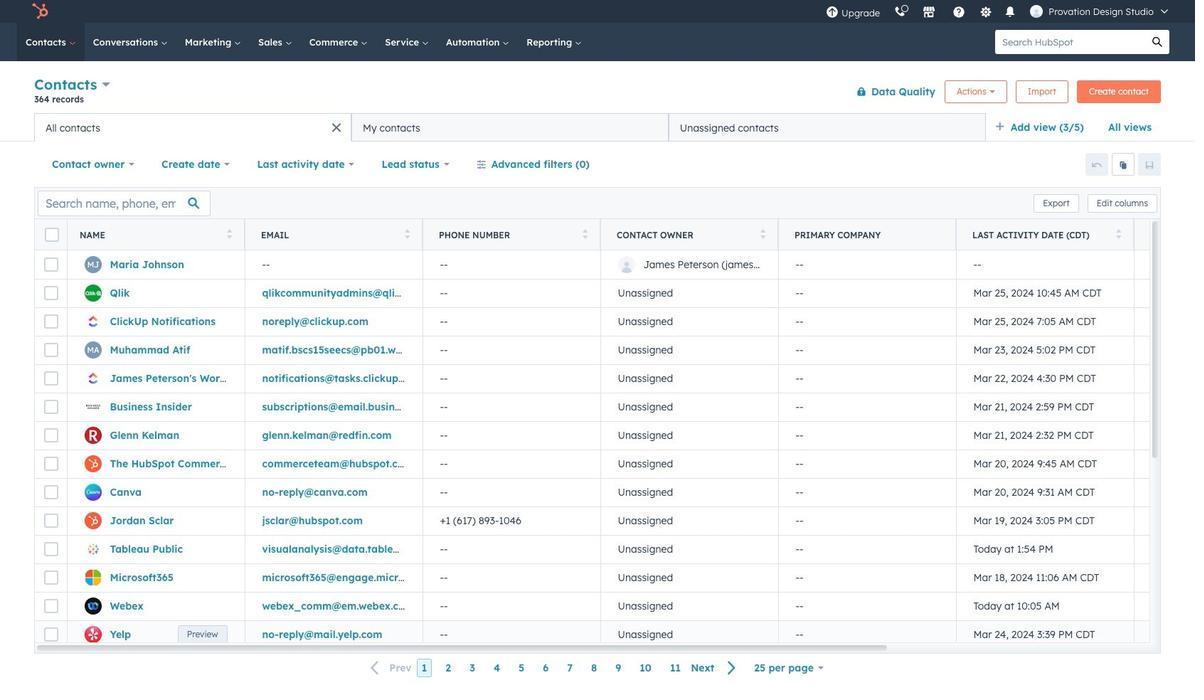 Task type: describe. For each thing, give the bounding box(es) containing it.
james peterson image
[[1030, 5, 1043, 18]]

Search HubSpot search field
[[995, 30, 1146, 54]]

2 press to sort. image from the left
[[1116, 229, 1121, 239]]

Search name, phone, email addresses, or company search field
[[38, 190, 211, 216]]

2 press to sort. element from the left
[[405, 229, 410, 241]]

press to sort. image for first 'press to sort.' "element" from the left
[[227, 229, 232, 239]]

pagination navigation
[[362, 659, 745, 678]]

1 press to sort. element from the left
[[227, 229, 232, 241]]

press to sort. image for fourth 'press to sort.' "element" from the left
[[760, 229, 766, 239]]

1 press to sort. image from the left
[[405, 229, 410, 239]]



Task type: locate. For each thing, give the bounding box(es) containing it.
4 press to sort. element from the left
[[760, 229, 766, 241]]

menu
[[819, 0, 1178, 23]]

press to sort. image
[[227, 229, 232, 239], [582, 229, 588, 239], [760, 229, 766, 239]]

2 horizontal spatial press to sort. image
[[760, 229, 766, 239]]

press to sort. image for 3rd 'press to sort.' "element" from the left
[[582, 229, 588, 239]]

0 horizontal spatial press to sort. image
[[227, 229, 232, 239]]

1 horizontal spatial press to sort. image
[[582, 229, 588, 239]]

column header
[[778, 219, 957, 250]]

5 press to sort. element from the left
[[1116, 229, 1121, 241]]

press to sort. image
[[405, 229, 410, 239], [1116, 229, 1121, 239]]

0 horizontal spatial press to sort. image
[[405, 229, 410, 239]]

2 press to sort. image from the left
[[582, 229, 588, 239]]

1 horizontal spatial press to sort. image
[[1116, 229, 1121, 239]]

3 press to sort. image from the left
[[760, 229, 766, 239]]

3 press to sort. element from the left
[[582, 229, 588, 241]]

banner
[[34, 73, 1161, 113]]

1 press to sort. image from the left
[[227, 229, 232, 239]]

press to sort. element
[[227, 229, 232, 241], [405, 229, 410, 241], [582, 229, 588, 241], [760, 229, 766, 241], [1116, 229, 1121, 241]]

marketplaces image
[[923, 6, 936, 19]]



Task type: vqa. For each thing, say whether or not it's contained in the screenshot.
PRESS TO SORT. image related to 5th Press to sort. element
yes



